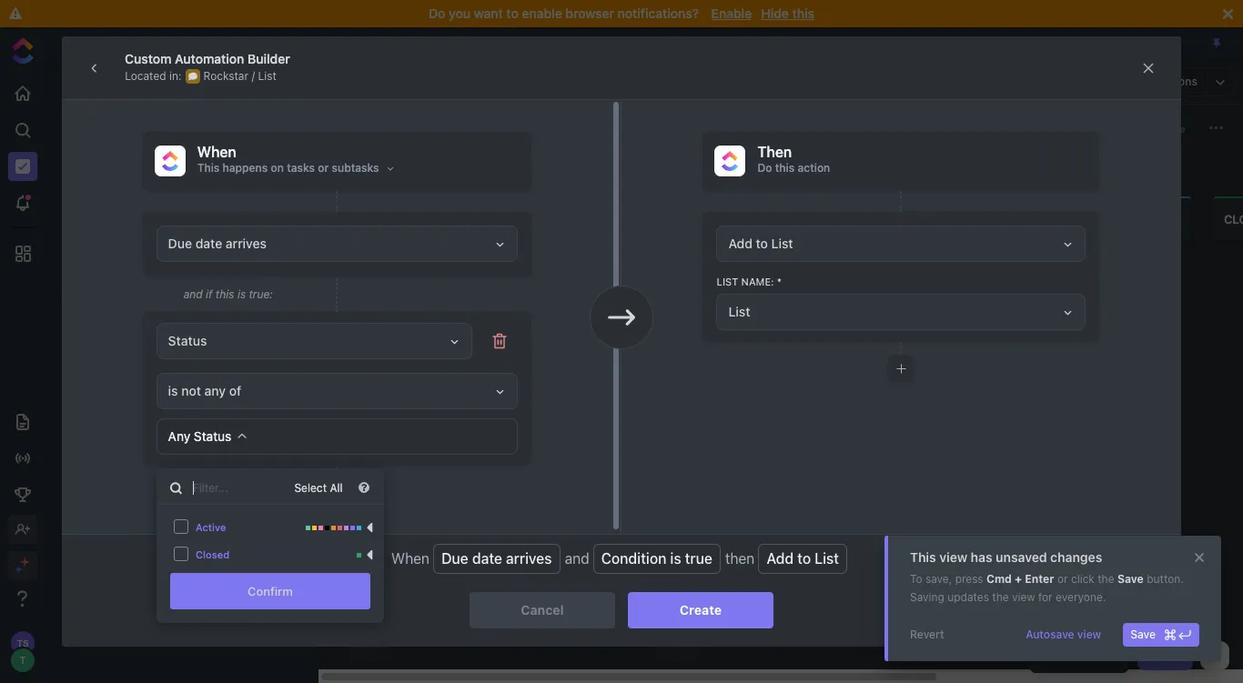 Task type: vqa. For each thing, say whether or not it's contained in the screenshot.
leftmost Projects link
no



Task type: describe. For each thing, give the bounding box(es) containing it.
me button
[[1007, 117, 1049, 139]]

list right then
[[815, 551, 839, 567]]

cancel
[[521, 603, 564, 618]]

due date
[[675, 161, 718, 172]]

updated
[[534, 161, 574, 172]]

do inside then do this action
[[758, 161, 772, 175]]

for
[[1039, 591, 1053, 604]]

+ add subtask
[[422, 351, 502, 363]]

sorting
[[341, 160, 378, 173]]

observatory link
[[106, 194, 295, 223]]

1 horizontal spatial the
[[1098, 573, 1115, 586]]

Search tasks... text field
[[370, 115, 522, 141]]

pending
[[421, 212, 474, 226]]

o
[[364, 278, 376, 286]]

0 for blocked
[[798, 213, 805, 225]]

name:
[[741, 276, 774, 288]]

by
[[381, 160, 393, 173]]

*
[[777, 276, 782, 288]]

0 horizontal spatial add
[[432, 351, 453, 363]]

1 horizontal spatial view
[[1012, 591, 1035, 604]]

date for due date arrives
[[472, 551, 502, 567]]

then
[[758, 144, 792, 160]]

search tasks...
[[370, 121, 446, 134]]

autosave view
[[1026, 628, 1102, 642]]

tasks...
[[409, 121, 446, 134]]

rockstar
[[106, 231, 155, 246]]

0 vertical spatial this
[[792, 5, 815, 21]]

has
[[971, 550, 993, 565]]

closed
[[196, 548, 230, 560]]

everything
[[86, 108, 146, 122]]

due date arrives
[[442, 551, 552, 567]]

to
[[910, 573, 923, 586]]

spaces link
[[46, 76, 105, 92]]

assignees button
[[1049, 117, 1128, 139]]

revert
[[910, 628, 945, 642]]

enter
[[1025, 573, 1055, 586]]

notifications?
[[618, 5, 699, 21]]

0 horizontal spatial +
[[422, 351, 429, 363]]

team
[[106, 169, 136, 184]]

assignees
[[1071, 122, 1121, 134]]

2
[[289, 261, 295, 273]]

team space link
[[106, 163, 295, 192]]

any
[[168, 429, 190, 444]]

arrives
[[506, 551, 552, 567]]

clickup image for then
[[722, 151, 739, 171]]

cancel button
[[470, 593, 615, 629]]

observatory
[[106, 200, 176, 215]]

select all link
[[294, 481, 343, 495]]

date updated
[[509, 161, 574, 172]]

save,
[[926, 573, 952, 586]]

autosave view button
[[1019, 624, 1109, 647]]

true
[[685, 551, 713, 567]]

condition
[[601, 551, 667, 567]]

click
[[1071, 573, 1095, 586]]

1
[[490, 213, 495, 225]]

everything link
[[46, 101, 318, 130]]

favorites
[[61, 38, 116, 50]]

add to list
[[767, 551, 839, 567]]

create
[[680, 603, 722, 618]]

and
[[565, 551, 590, 567]]

0 horizontal spatial when
[[197, 144, 236, 160]]

e
[[364, 292, 376, 299]]

team space
[[106, 169, 174, 184]]

automations
[[1131, 75, 1198, 88]]

then
[[725, 551, 755, 567]]

want
[[474, 5, 503, 21]]



Task type: locate. For each thing, give the bounding box(es) containing it.
due for due date
[[675, 161, 694, 172]]

me
[[1027, 122, 1041, 134]]

1 clickup image from the left
[[162, 151, 178, 171]]

select
[[294, 481, 327, 495]]

to right then
[[798, 551, 811, 567]]

1 vertical spatial due
[[442, 551, 469, 567]]

clickup image down everything link
[[162, 151, 178, 171]]

list right o
[[421, 269, 436, 280]]

assignee
[[603, 161, 646, 172]]

1 horizontal spatial to
[[798, 551, 811, 567]]

due right assignee
[[675, 161, 694, 172]]

unsaved
[[996, 550, 1047, 565]]

view up save,
[[940, 550, 968, 565]]

the right click
[[1098, 573, 1115, 586]]

save left button. on the right of page
[[1118, 573, 1144, 586]]

0 horizontal spatial the
[[992, 591, 1009, 604]]

1 vertical spatial save
[[1131, 628, 1156, 642]]

list right favorites
[[139, 36, 158, 50]]

list left name:
[[717, 276, 739, 288]]

view for autosave
[[1078, 628, 1102, 642]]

0 for redo
[[1024, 213, 1030, 225]]

1 horizontal spatial clickup image
[[722, 151, 739, 171]]

redo
[[976, 212, 1008, 226]]

add right then
[[767, 551, 794, 567]]

browser
[[566, 5, 614, 21]]

all
[[330, 481, 343, 495]]

or
[[1058, 573, 1068, 586]]

to
[[506, 5, 519, 21], [798, 551, 811, 567]]

n
[[364, 299, 376, 306]]

condition is true
[[601, 551, 713, 567]]

is
[[670, 551, 681, 567]]

this right hide
[[792, 5, 815, 21]]

save inside button
[[1131, 628, 1156, 642]]

changes
[[1051, 550, 1103, 565]]

this view has unsaved changes to save, press cmd + enter or click the save button. saving updates the view for everyone.
[[910, 550, 1184, 604]]

1 vertical spatial date
[[472, 551, 502, 567]]

+ inside "this view has unsaved changes to save, press cmd + enter or click the save button. saving updates the view for everyone."
[[1015, 573, 1022, 586]]

2 horizontal spatial 0
[[1024, 213, 1030, 225]]

when
[[197, 144, 236, 160], [391, 551, 430, 567]]

list link
[[130, 36, 167, 50]]

0 horizontal spatial do
[[429, 5, 446, 21]]

0 right redo
[[1024, 213, 1030, 225]]

do
[[429, 5, 446, 21], [758, 161, 772, 175]]

due
[[675, 161, 694, 172], [442, 551, 469, 567]]

date
[[697, 161, 718, 172], [472, 551, 502, 567]]

status
[[194, 429, 232, 444]]

enable
[[522, 5, 562, 21]]

saving
[[910, 591, 945, 604]]

list
[[139, 36, 158, 50], [421, 269, 436, 280], [717, 276, 739, 288], [815, 551, 839, 567]]

0 vertical spatial when
[[197, 144, 236, 160]]

this down then
[[775, 161, 795, 175]]

0 for o p e n
[[364, 322, 376, 329]]

rockstar link
[[106, 225, 295, 254]]

view left for at the right bottom
[[1012, 591, 1035, 604]]

blocked
[[727, 212, 783, 226]]

enable
[[712, 5, 752, 21]]

1 vertical spatial to
[[798, 551, 811, 567]]

date
[[509, 161, 531, 172]]

date left 'arrives'
[[472, 551, 502, 567]]

1 vertical spatial +
[[1015, 573, 1022, 586]]

1 horizontal spatial 0
[[798, 213, 805, 225]]

2 vertical spatial view
[[1078, 628, 1102, 642]]

clo
[[1224, 212, 1243, 226]]

sorting by
[[341, 160, 393, 173]]

due left 'arrives'
[[442, 551, 469, 567]]

view down everyone. at the right bottom of the page
[[1078, 628, 1102, 642]]

0 vertical spatial due
[[675, 161, 694, 172]]

0 vertical spatial view
[[940, 550, 968, 565]]

button.
[[1147, 573, 1184, 586]]

clickup image right due date on the right of page
[[722, 151, 739, 171]]

list name: *
[[717, 276, 782, 288]]

do down then
[[758, 161, 772, 175]]

any status
[[168, 429, 232, 444]]

0 vertical spatial +
[[422, 351, 429, 363]]

1 horizontal spatial add
[[767, 551, 794, 567]]

1 vertical spatial do
[[758, 161, 772, 175]]

view inside button
[[1078, 628, 1102, 642]]

revert button
[[903, 624, 952, 647]]

0 horizontal spatial view
[[940, 550, 968, 565]]

date for due date
[[697, 161, 718, 172]]

share
[[1158, 122, 1186, 134]]

1 horizontal spatial do
[[758, 161, 772, 175]]

to right want
[[506, 5, 519, 21]]

when up team space link
[[197, 144, 236, 160]]

1 horizontal spatial +
[[1015, 573, 1022, 586]]

do you want to enable browser notifications? enable hide this
[[429, 5, 815, 21]]

1 vertical spatial the
[[992, 591, 1009, 604]]

the
[[1098, 573, 1115, 586], [992, 591, 1009, 604]]

any status button
[[156, 419, 518, 455]]

share button
[[1137, 117, 1192, 139]]

0 right blocked
[[798, 213, 805, 225]]

task
[[1162, 649, 1186, 663]]

1 horizontal spatial due
[[675, 161, 694, 172]]

+ right the 'cmd'
[[1015, 573, 1022, 586]]

automations button
[[1122, 68, 1207, 96]]

then do this action
[[758, 144, 830, 175]]

spaces
[[61, 76, 105, 92]]

save inside "this view has unsaved changes to save, press cmd + enter or click the save button. saving updates the view for everyone."
[[1118, 573, 1144, 586]]

this
[[910, 550, 936, 565]]

search
[[370, 121, 406, 134]]

save down button. on the right of page
[[1131, 628, 1156, 642]]

clickup image for when
[[162, 151, 178, 171]]

0 vertical spatial the
[[1098, 573, 1115, 586]]

date right assignee
[[697, 161, 718, 172]]

2 horizontal spatial view
[[1078, 628, 1102, 642]]

the down the 'cmd'
[[992, 591, 1009, 604]]

you
[[449, 5, 471, 21]]

active
[[196, 521, 226, 533]]

clickup image
[[162, 151, 178, 171], [722, 151, 739, 171]]

0 horizontal spatial to
[[506, 5, 519, 21]]

updates
[[948, 591, 989, 604]]

Filter... text field
[[170, 472, 284, 495]]

this
[[792, 5, 815, 21], [775, 161, 795, 175]]

hide
[[761, 5, 789, 21]]

view for this
[[940, 550, 968, 565]]

0 vertical spatial add
[[432, 351, 453, 363]]

action
[[798, 161, 830, 175]]

o p e n
[[364, 278, 376, 306]]

p
[[364, 286, 376, 292]]

1 vertical spatial when
[[391, 551, 430, 567]]

0 horizontal spatial due
[[442, 551, 469, 567]]

cmd
[[987, 573, 1012, 586]]

select all
[[294, 481, 343, 495]]

autosave
[[1026, 628, 1075, 642]]

0 down n
[[364, 322, 376, 329]]

+
[[422, 351, 429, 363], [1015, 573, 1022, 586]]

0 vertical spatial date
[[697, 161, 718, 172]]

0 vertical spatial do
[[429, 5, 446, 21]]

due for due date arrives
[[442, 551, 469, 567]]

0 horizontal spatial clickup image
[[162, 151, 178, 171]]

create button
[[628, 593, 774, 629]]

0 horizontal spatial date
[[472, 551, 502, 567]]

this inside then do this action
[[775, 161, 795, 175]]

1 vertical spatial add
[[767, 551, 794, 567]]

when left due date arrives
[[391, 551, 430, 567]]

save
[[1118, 573, 1144, 586], [1131, 628, 1156, 642]]

confirm
[[248, 584, 293, 598]]

do left you
[[429, 5, 446, 21]]

1 horizontal spatial when
[[391, 551, 430, 567]]

add left subtask
[[432, 351, 453, 363]]

0 vertical spatial save
[[1118, 573, 1144, 586]]

everyone.
[[1056, 591, 1106, 604]]

1 vertical spatial view
[[1012, 591, 1035, 604]]

0 vertical spatial to
[[506, 5, 519, 21]]

1 horizontal spatial date
[[697, 161, 718, 172]]

2 clickup image from the left
[[722, 151, 739, 171]]

+ left subtask
[[422, 351, 429, 363]]

0 horizontal spatial 0
[[364, 322, 376, 329]]

subtask
[[456, 351, 502, 363]]

1 vertical spatial this
[[775, 161, 795, 175]]

view
[[940, 550, 968, 565], [1012, 591, 1035, 604], [1078, 628, 1102, 642]]

press
[[955, 573, 984, 586]]

save button
[[1123, 624, 1200, 647]]



